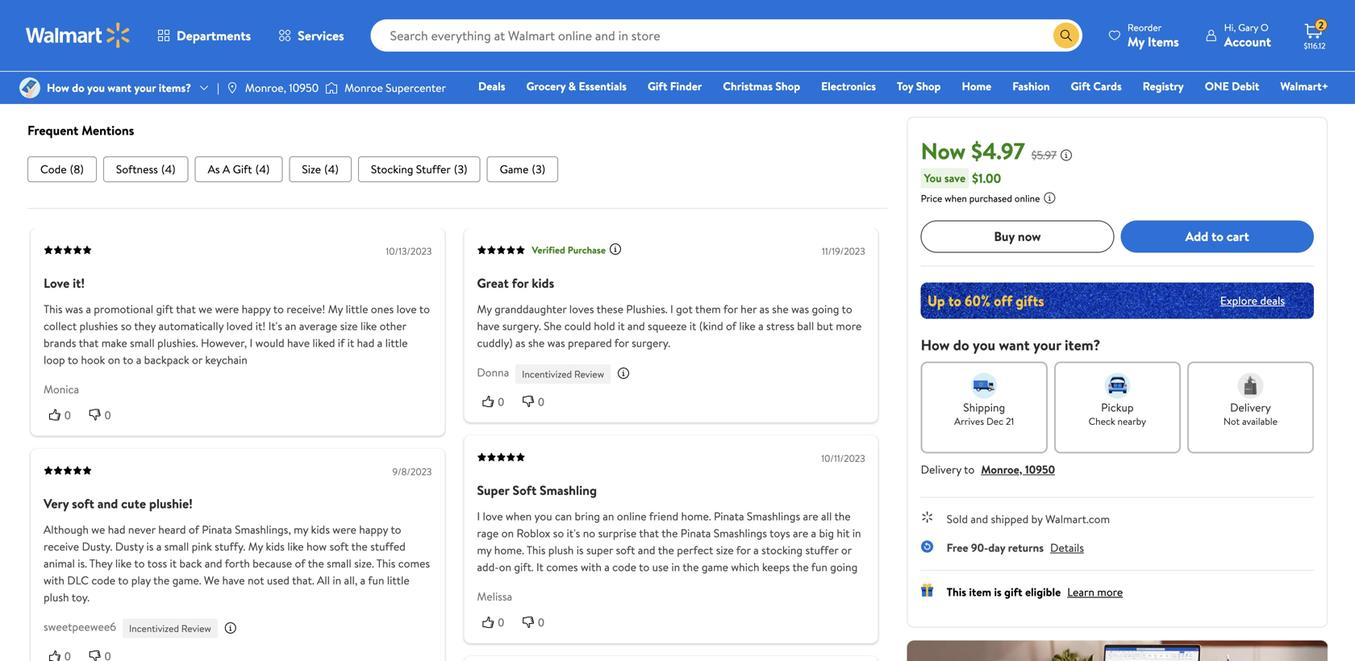 Task type: describe. For each thing, give the bounding box(es) containing it.
monroe, 10950
[[245, 80, 319, 96]]

intent image for shipping image
[[971, 373, 997, 399]]

perfect
[[677, 543, 713, 558]]

use
[[652, 560, 669, 575]]

they
[[89, 556, 113, 572]]

0 vertical spatial smashlings
[[747, 509, 800, 525]]

that.
[[292, 573, 314, 589]]

softness (4)
[[116, 161, 176, 177]]

(4) for softness (4)
[[161, 161, 176, 177]]

intent image for delivery image
[[1238, 373, 1264, 399]]

is inside i love when you can bring an online friend home. pinata smashlings are all the rage on roblox so it's no surprise that the pinata smashlings toys are a big hit in my home. this plush is super soft and the perfect size for a stocking stuffer or add-on gift. it comes with a code to use in the game which keeps the fun going
[[577, 543, 584, 558]]

smashlings,
[[235, 522, 291, 538]]

hook
[[81, 352, 105, 368]]

her
[[741, 301, 757, 317]]

1 vertical spatial little
[[385, 335, 408, 351]]

to inside my granddaughter loves these plushies.  i got them for her as she was going to have surgery.  she could hold it and squeeze it (kind of like a stress ball but more cuddly) as she was prepared for surgery.
[[842, 301, 852, 317]]

an inside i love when you can bring an online friend home. pinata smashlings are all the rage on roblox so it's no surprise that the pinata smashlings toys are a big hit in my home. this plush is super soft and the perfect size for a stocking stuffer or add-on gift. it comes with a code to use in the game which keeps the fun going
[[603, 509, 614, 525]]

in for super soft smashling
[[671, 560, 680, 575]]

fun inside although we had never heard of pinata smashlings, my kids were happy to receive dusty. dusty is a small pink stuffy. my kids like how soft the stuffed animal is. they like to toss it back and forth because of the small size. this comes with dlc code to play the game. we have not used that. all in all, a fun little plush toy.
[[368, 573, 384, 589]]

size inside this was a promotional gift that we were happy to receive! my little ones love to collect plushies so they automatically loved it! it's an average size like other brands that make small plushies. however, i would have liked if it had a little loop to hook on to a backpack or keychain
[[340, 318, 358, 334]]

0 vertical spatial monica
[[60, 37, 95, 53]]

loved
[[226, 318, 253, 334]]

have inside although we had never heard of pinata smashlings, my kids were happy to receive dusty. dusty is a small pink stuffy. my kids like how soft the stuffed animal is. they like to toss it back and forth because of the small size. this comes with dlc code to play the game. we have not used that. all in all, a fun little plush toy.
[[222, 573, 245, 589]]

reorder
[[1128, 21, 1162, 34]]

melissa
[[477, 589, 512, 605]]

so for soft
[[553, 526, 564, 541]]

1 vertical spatial monroe,
[[981, 462, 1023, 477]]

play
[[131, 573, 151, 589]]

want for items?
[[108, 80, 131, 96]]

walmart image
[[26, 23, 131, 48]]

keeps
[[762, 560, 790, 575]]

1 vertical spatial on
[[501, 526, 514, 541]]

1 vertical spatial monica
[[44, 381, 79, 397]]

fun inside i love when you can bring an online friend home. pinata smashlings are all the rage on roblox so it's no surprise that the pinata smashlings toys are a big hit in my home. this plush is super soft and the perfect size for a stocking stuffer or add-on gift. it comes with a code to use in the game which keeps the fun going
[[811, 560, 828, 575]]

is inside although we had never heard of pinata smashlings, my kids were happy to receive dusty. dusty is a small pink stuffy. my kids like how soft the stuffed animal is. they like to toss it back and forth because of the small size. this comes with dlc code to play the game. we have not used that. all in all, a fun little plush toy.
[[146, 539, 154, 555]]

nearby
[[1118, 414, 1146, 428]]

0 horizontal spatial she
[[528, 335, 545, 351]]

0 vertical spatial it!
[[73, 274, 85, 292]]

price when purchased online
[[921, 191, 1040, 205]]

 image for how do you want your items?
[[19, 77, 40, 98]]

was inside this was a promotional gift that we were happy to receive! my little ones love to collect plushies so they automatically loved it! it's an average size like other brands that make small plushies. however, i would have liked if it had a little loop to hook on to a backpack or keychain
[[65, 301, 83, 317]]

surprise
[[598, 526, 637, 541]]

1 vertical spatial of
[[189, 522, 199, 538]]

promotional
[[94, 301, 153, 317]]

$5.97
[[1032, 147, 1057, 163]]

small inside this was a promotional gift that we were happy to receive! my little ones love to collect plushies so they automatically loved it! it's an average size like other brands that make small plushies. however, i would have liked if it had a little loop to hook on to a backpack or keychain
[[130, 335, 155, 351]]

so for it!
[[121, 318, 132, 334]]

of inside my granddaughter loves these plushies.  i got them for her as she was going to have surgery.  she could hold it and squeeze it (kind of like a stress ball but more cuddly) as she was prepared for surgery.
[[726, 318, 737, 334]]

2 (4) from the left
[[255, 161, 270, 177]]

0 button down hook
[[84, 407, 124, 423]]

0 for the 0 button below loop
[[65, 409, 71, 422]]

no
[[583, 526, 595, 541]]

when inside i love when you can bring an online friend home. pinata smashlings are all the rage on roblox so it's no surprise that the pinata smashlings toys are a big hit in my home. this plush is super soft and the perfect size for a stocking stuffer or add-on gift. it comes with a code to use in the game which keeps the fun going
[[506, 509, 532, 525]]

the down perfect
[[683, 560, 699, 575]]

2 horizontal spatial is
[[994, 584, 1002, 600]]

that inside i love when you can bring an online friend home. pinata smashlings are all the rage on roblox so it's no surprise that the pinata smashlings toys are a big hit in my home. this plush is super soft and the perfect size for a stocking stuffer or add-on gift. it comes with a code to use in the game which keeps the fun going
[[639, 526, 659, 541]]

essentials
[[579, 78, 627, 94]]

2 horizontal spatial review
[[630, 6, 660, 20]]

stuffer
[[805, 543, 839, 558]]

o
[[1261, 21, 1269, 34]]

fashion
[[1013, 78, 1050, 94]]

delivery to monroe, 10950
[[921, 462, 1055, 477]]

debit
[[1232, 78, 1260, 94]]

toy shop
[[897, 78, 941, 94]]

toys
[[770, 526, 790, 541]]

and right sold
[[971, 511, 988, 527]]

free 90-day returns details
[[947, 540, 1084, 556]]

a down super
[[604, 560, 610, 575]]

size
[[302, 161, 321, 177]]

love
[[44, 274, 70, 292]]

1 horizontal spatial when
[[945, 191, 967, 205]]

for left 'her'
[[724, 301, 738, 317]]

2 horizontal spatial incentivized
[[578, 6, 628, 20]]

1 vertical spatial are
[[793, 526, 809, 541]]

 image for monroe, 10950
[[226, 81, 239, 94]]

monroe supercenter
[[345, 80, 446, 96]]

stress
[[766, 318, 795, 334]]

a left big
[[811, 526, 817, 541]]

christmas shop
[[723, 78, 800, 94]]

home link
[[955, 77, 999, 95]]

to right loop
[[68, 352, 78, 368]]

your for items?
[[134, 80, 156, 96]]

backpack
[[144, 352, 189, 368]]

this was a promotional gift that we were happy to receive! my little ones love to collect plushies so they automatically loved it! it's an average size like other brands that make small plushies. however, i would have liked if it had a little loop to hook on to a backpack or keychain
[[44, 301, 430, 368]]

0 button down loop
[[44, 407, 84, 423]]

stuffed
[[370, 539, 406, 555]]

keychain
[[205, 352, 248, 368]]

0 button down she at left
[[517, 394, 557, 410]]

smashling
[[540, 482, 597, 500]]

gift inside list item
[[233, 161, 252, 177]]

toy shop link
[[890, 77, 948, 95]]

0 vertical spatial little
[[346, 301, 368, 317]]

0 horizontal spatial soft
[[72, 495, 94, 513]]

1 vertical spatial small
[[164, 539, 189, 555]]

going inside i love when you can bring an online friend home. pinata smashlings are all the rage on roblox so it's no surprise that the pinata smashlings toys are a big hit in my home. this plush is super soft and the perfect size for a stocking stuffer or add-on gift. it comes with a code to use in the game which keeps the fun going
[[830, 560, 858, 575]]

happy inside this was a promotional gift that we were happy to receive! my little ones love to collect plushies so they automatically loved it! it's an average size like other brands that make small plushies. however, i would have liked if it had a little loop to hook on to a backpack or keychain
[[242, 301, 271, 317]]

it! inside this was a promotional gift that we were happy to receive! my little ones love to collect plushies so they automatically loved it! it's an average size like other brands that make small plushies. however, i would have liked if it had a little loop to hook on to a backpack or keychain
[[256, 318, 266, 334]]

toss
[[147, 556, 167, 572]]

0 horizontal spatial monroe,
[[245, 80, 286, 96]]

soft inside although we had never heard of pinata smashlings, my kids were happy to receive dusty. dusty is a small pink stuffy. my kids like how soft the stuffed animal is. they like to toss it back and forth because of the small size. this comes with dlc code to play the game. we have not used that. all in all, a fun little plush toy.
[[330, 539, 349, 555]]

add
[[1186, 228, 1209, 245]]

2
[[1319, 18, 1324, 32]]

soft inside i love when you can bring an online friend home. pinata smashlings are all the rage on roblox so it's no surprise that the pinata smashlings toys are a big hit in my home. this plush is super soft and the perfect size for a stocking stuffer or add-on gift. it comes with a code to use in the game which keeps the fun going
[[616, 543, 635, 558]]

1 vertical spatial gift
[[1005, 584, 1023, 600]]

a down other
[[377, 335, 383, 351]]

Walmart Site-Wide search field
[[371, 19, 1083, 52]]

like inside this was a promotional gift that we were happy to receive! my little ones love to collect plushies so they automatically loved it! it's an average size like other brands that make small plushies. however, i would have liked if it had a little loop to hook on to a backpack or keychain
[[361, 318, 377, 334]]

liked
[[313, 335, 335, 351]]

my granddaughter loves these plushies.  i got them for her as she was going to have surgery.  she could hold it and squeeze it (kind of like a stress ball but more cuddly) as she was prepared for surgery.
[[477, 301, 862, 351]]

you save $1.00
[[924, 169, 1001, 187]]

dusty.
[[82, 539, 113, 555]]

although we had never heard of pinata smashlings, my kids were happy to receive dusty. dusty is a small pink stuffy. my kids like how soft the stuffed animal is. they like to toss it back and forth because of the small size. this comes with dlc code to play the game. we have not used that. all in all, a fun little plush toy.
[[44, 522, 430, 606]]

it inside although we had never heard of pinata smashlings, my kids were happy to receive dusty. dusty is a small pink stuffy. my kids like how soft the stuffed animal is. they like to toss it back and forth because of the small size. this comes with dlc code to play the game. we have not used that. all in all, a fun little plush toy.
[[170, 556, 177, 572]]

incentivized review information image for very soft and cute plushie!
[[224, 622, 237, 635]]

the down friend at the bottom of page
[[662, 526, 678, 541]]

the down how
[[308, 556, 324, 572]]

1 horizontal spatial surgery.
[[632, 335, 671, 351]]

registry link
[[1136, 77, 1191, 95]]

an inside this was a promotional gift that we were happy to receive! my little ones love to collect plushies so they automatically loved it! it's an average size like other brands that make small plushies. however, i would have liked if it had a little loop to hook on to a backpack or keychain
[[285, 318, 296, 334]]

sweetpeewee6
[[44, 619, 116, 635]]

it right hold
[[618, 318, 625, 334]]

for down hold
[[615, 335, 629, 351]]

the up use
[[658, 543, 674, 558]]

cute
[[121, 495, 146, 513]]

love it!
[[44, 274, 85, 292]]

a left 'backpack' on the bottom left
[[136, 352, 141, 368]]

0 for the 0 button under melissa
[[498, 616, 504, 629]]

and inside my granddaughter loves these plushies.  i got them for her as she was going to have surgery.  she could hold it and squeeze it (kind of like a stress ball but more cuddly) as she was prepared for surgery.
[[628, 318, 645, 334]]

a up which
[[754, 543, 759, 558]]

2 horizontal spatial was
[[791, 301, 809, 317]]

stocking
[[762, 543, 803, 558]]

had inside although we had never heard of pinata smashlings, my kids were happy to receive dusty. dusty is a small pink stuffy. my kids like how soft the stuffed animal is. they like to toss it back and forth because of the small size. this comes with dlc code to play the game. we have not used that. all in all, a fun little plush toy.
[[108, 522, 125, 538]]

plushies.
[[157, 335, 198, 351]]

0 horizontal spatial home.
[[494, 543, 524, 558]]

search icon image
[[1060, 29, 1073, 42]]

a inside my granddaughter loves these plushies.  i got them for her as she was going to have surgery.  she could hold it and squeeze it (kind of like a stress ball but more cuddly) as she was prepared for surgery.
[[758, 318, 764, 334]]

have inside this was a promotional gift that we were happy to receive! my little ones love to collect plushies so they automatically loved it! it's an average size like other brands that make small plushies. however, i would have liked if it had a little loop to hook on to a backpack or keychain
[[287, 335, 310, 351]]

delivery for to
[[921, 462, 962, 477]]

review for great for kids
[[574, 367, 604, 381]]

collect
[[44, 318, 77, 334]]

deals
[[478, 78, 505, 94]]

incentivized review for great for kids
[[522, 367, 604, 381]]

2 (3) from the left
[[532, 161, 546, 177]]

account
[[1224, 33, 1271, 50]]

you for how do you want your item?
[[973, 335, 996, 355]]

plush inside although we had never heard of pinata smashlings, my kids were happy to receive dusty. dusty is a small pink stuffy. my kids like how soft the stuffed animal is. they like to toss it back and forth because of the small size. this comes with dlc code to play the game. we have not used that. all in all, a fun little plush toy.
[[44, 590, 69, 606]]

like inside my granddaughter loves these plushies.  i got them for her as she was going to have surgery.  she could hold it and squeeze it (kind of like a stress ball but more cuddly) as she was prepared for surgery.
[[739, 318, 756, 334]]

to down the arrives
[[964, 462, 975, 477]]

could
[[564, 318, 591, 334]]

granddaughter
[[495, 301, 567, 317]]

gift for gift cards
[[1071, 78, 1091, 94]]

how
[[307, 539, 327, 555]]

love inside i love when you can bring an online friend home. pinata smashlings are all the rage on roblox so it's no surprise that the pinata smashlings toys are a big hit in my home. this plush is super soft and the perfect size for a stocking stuffer or add-on gift. it comes with a code to use in the game which keeps the fun going
[[483, 509, 503, 525]]

check
[[1089, 414, 1115, 428]]

0 vertical spatial she
[[772, 301, 789, 317]]

10/11/2023
[[821, 452, 865, 466]]

grocery & essentials
[[526, 78, 627, 94]]

my inside although we had never heard of pinata smashlings, my kids were happy to receive dusty. dusty is a small pink stuffy. my kids like how soft the stuffed animal is. they like to toss it back and forth because of the small size. this comes with dlc code to play the game. we have not used that. all in all, a fun little plush toy.
[[294, 522, 308, 538]]

love inside this was a promotional gift that we were happy to receive! my little ones love to collect plushies so they automatically loved it! it's an average size like other brands that make small plushies. however, i would have liked if it had a little loop to hook on to a backpack or keychain
[[397, 301, 417, 317]]

all
[[317, 573, 330, 589]]

this inside this was a promotional gift that we were happy to receive! my little ones love to collect plushies so they automatically loved it! it's an average size like other brands that make small plushies. however, i would have liked if it had a little loop to hook on to a backpack or keychain
[[44, 301, 63, 317]]

one debit link
[[1198, 77, 1267, 95]]

like down dusty
[[115, 556, 132, 572]]

Search search field
[[371, 19, 1083, 52]]

friend
[[649, 509, 679, 525]]

legal information image
[[1043, 191, 1056, 204]]

to down make
[[123, 352, 133, 368]]

game.
[[172, 573, 201, 589]]

1 vertical spatial that
[[79, 335, 99, 351]]

happy inside although we had never heard of pinata smashlings, my kids were happy to receive dusty. dusty is a small pink stuffy. my kids like how soft the stuffed animal is. they like to toss it back and forth because of the small size. this comes with dlc code to play the game. we have not used that. all in all, a fun little plush toy.
[[359, 522, 388, 538]]

0 button down it
[[517, 614, 557, 631]]

for right great
[[512, 274, 529, 292]]

because
[[253, 556, 292, 572]]

1 horizontal spatial of
[[295, 556, 305, 572]]

gift inside this was a promotional gift that we were happy to receive! my little ones love to collect plushies so they automatically loved it! it's an average size like other brands that make small plushies. however, i would have liked if it had a little loop to hook on to a backpack or keychain
[[156, 301, 173, 317]]

how for how do you want your items?
[[47, 80, 69, 96]]

very
[[44, 495, 69, 513]]

(4) for size (4)
[[324, 161, 339, 177]]

heard
[[158, 522, 186, 538]]

1 vertical spatial 10950
[[1025, 462, 1055, 477]]

0 vertical spatial are
[[803, 509, 819, 525]]

add to cart
[[1186, 228, 1249, 245]]

this left item
[[947, 584, 966, 600]]

were inside this was a promotional gift that we were happy to receive! my little ones love to collect plushies so they automatically loved it! it's an average size like other brands that make small plushies. however, i would have liked if it had a little loop to hook on to a backpack or keychain
[[215, 301, 239, 317]]

details button
[[1050, 540, 1084, 556]]

the right all
[[835, 509, 851, 525]]

1 horizontal spatial pinata
[[681, 526, 711, 541]]

1 horizontal spatial that
[[176, 301, 196, 317]]

and left cute
[[97, 495, 118, 513]]

plushies.
[[626, 301, 668, 317]]

how do you want your items?
[[47, 80, 191, 96]]

2 horizontal spatial small
[[327, 556, 352, 572]]

with inside although we had never heard of pinata smashlings, my kids were happy to receive dusty. dusty is a small pink stuffy. my kids like how soft the stuffed animal is. they like to toss it back and forth because of the small size. this comes with dlc code to play the game. we have not used that. all in all, a fun little plush toy.
[[44, 573, 64, 589]]

verified purchase information image
[[609, 243, 622, 256]]

0 vertical spatial online
[[1015, 191, 1040, 205]]

your for item?
[[1033, 335, 1061, 355]]

add-
[[477, 560, 499, 575]]

0 horizontal spatial surgery.
[[502, 318, 541, 334]]

a
[[223, 161, 230, 177]]

1 horizontal spatial more
[[1097, 584, 1123, 600]]

list item containing size
[[289, 156, 352, 182]]

we inside this was a promotional gift that we were happy to receive! my little ones love to collect plushies so they automatically loved it! it's an average size like other brands that make small plushies. however, i would have liked if it had a little loop to hook on to a backpack or keychain
[[199, 301, 212, 317]]

it's
[[268, 318, 282, 334]]

very soft and cute plushie!
[[44, 495, 193, 513]]

0 vertical spatial incentivized review
[[578, 6, 660, 20]]

21
[[1006, 414, 1014, 428]]

had inside this was a promotional gift that we were happy to receive! my little ones love to collect plushies so they automatically loved it! it's an average size like other brands that make small plushies. however, i would have liked if it had a little loop to hook on to a backpack or keychain
[[357, 335, 375, 351]]

incentivized for great for kids
[[522, 367, 572, 381]]

you inside i love when you can bring an online friend home. pinata smashlings are all the rage on roblox so it's no surprise that the pinata smashlings toys are a big hit in my home. this plush is super soft and the perfect size for a stocking stuffer or add-on gift. it comes with a code to use in the game which keeps the fun going
[[534, 509, 552, 525]]

you for how do you want your items?
[[87, 80, 105, 96]]

shop for toy shop
[[916, 78, 941, 94]]

comes inside i love when you can bring an online friend home. pinata smashlings are all the rage on roblox so it's no surprise that the pinata smashlings toys are a big hit in my home. this plush is super soft and the perfect size for a stocking stuffer or add-on gift. it comes with a code to use in the game which keeps the fun going
[[546, 560, 578, 575]]

walmart.com
[[1046, 511, 1110, 527]]



Task type: vqa. For each thing, say whether or not it's contained in the screenshot.


Task type: locate. For each thing, give the bounding box(es) containing it.
departments button
[[144, 16, 265, 55]]

purchase
[[568, 243, 606, 257]]

online
[[1015, 191, 1040, 205], [617, 509, 647, 525]]

you
[[924, 170, 942, 186]]

 image up frequent at top left
[[19, 77, 40, 98]]

3 list item from the left
[[195, 156, 283, 182]]

1 list item from the left
[[27, 156, 97, 182]]

to inside button
[[1212, 228, 1224, 245]]

hit
[[837, 526, 850, 541]]

you up intent image for shipping
[[973, 335, 996, 355]]

with down super
[[581, 560, 602, 575]]

stuffy.
[[215, 539, 246, 555]]

 image
[[325, 80, 338, 96]]

is right item
[[994, 584, 1002, 600]]

0 horizontal spatial were
[[215, 301, 239, 317]]

0 vertical spatial we
[[199, 301, 212, 317]]

1 vertical spatial or
[[841, 543, 852, 558]]

1 horizontal spatial it!
[[256, 318, 266, 334]]

2 list item from the left
[[103, 156, 188, 182]]

0 horizontal spatial review
[[181, 622, 211, 636]]

hi,
[[1224, 21, 1236, 34]]

you up roblox
[[534, 509, 552, 525]]

0 horizontal spatial have
[[222, 573, 245, 589]]

buy
[[994, 228, 1015, 245]]

incentivized review
[[578, 6, 660, 20], [522, 367, 604, 381], [129, 622, 211, 636]]

the up size.
[[351, 539, 368, 555]]

an right it's
[[285, 318, 296, 334]]

when down save
[[945, 191, 967, 205]]

home.
[[681, 509, 711, 525], [494, 543, 524, 558]]

we up automatically
[[199, 301, 212, 317]]

monroe, 10950 button
[[981, 462, 1055, 477]]

it! right love
[[73, 274, 85, 292]]

list item containing code
[[27, 156, 97, 182]]

1 horizontal spatial review
[[574, 367, 604, 381]]

1 horizontal spatial as
[[760, 301, 769, 317]]

1 horizontal spatial she
[[772, 301, 789, 317]]

2 horizontal spatial that
[[639, 526, 659, 541]]

we inside although we had never heard of pinata smashlings, my kids were happy to receive dusty. dusty is a small pink stuffy. my kids like how soft the stuffed animal is. they like to toss it back and forth because of the small size. this comes with dlc code to play the game. we have not used that. all in all, a fun little plush toy.
[[91, 522, 105, 538]]

reorder my items
[[1128, 21, 1179, 50]]

review for very soft and cute plushie!
[[181, 622, 211, 636]]

bring
[[575, 509, 600, 525]]

in
[[853, 526, 861, 541], [671, 560, 680, 575], [333, 573, 341, 589]]

1 horizontal spatial incentivized review information image
[[617, 367, 630, 380]]

0 horizontal spatial size
[[340, 318, 358, 334]]

to right ones
[[419, 301, 430, 317]]

1 horizontal spatial is
[[577, 543, 584, 558]]

0 horizontal spatial an
[[285, 318, 296, 334]]

1 vertical spatial happy
[[359, 522, 388, 538]]

by
[[1031, 511, 1043, 527]]

my inside reorder my items
[[1128, 33, 1145, 50]]

how for how do you want your item?
[[921, 335, 950, 355]]

the right "keeps"
[[793, 560, 809, 575]]

or inside this was a promotional gift that we were happy to receive! my little ones love to collect plushies so they automatically loved it! it's an average size like other brands that make small plushies. however, i would have liked if it had a little loop to hook on to a backpack or keychain
[[192, 352, 202, 368]]

in inside although we had never heard of pinata smashlings, my kids were happy to receive dusty. dusty is a small pink stuffy. my kids like how soft the stuffed animal is. they like to toss it back and forth because of the small size. this comes with dlc code to play the game. we have not used that. all in all, a fun little plush toy.
[[333, 573, 341, 589]]

the down toss
[[153, 573, 170, 589]]

i left the got at the top of the page
[[670, 301, 673, 317]]

gift left the cards
[[1071, 78, 1091, 94]]

on down make
[[108, 352, 120, 368]]

all
[[821, 509, 832, 525]]

little left ones
[[346, 301, 368, 317]]

1 vertical spatial had
[[108, 522, 125, 538]]

gift for gift finder
[[648, 78, 667, 94]]

0 horizontal spatial shop
[[776, 78, 800, 94]]

list containing code
[[27, 156, 888, 182]]

great
[[477, 274, 509, 292]]

that down friend at the bottom of page
[[639, 526, 659, 541]]

have up cuddly)
[[477, 318, 500, 334]]

delivery not available
[[1224, 400, 1278, 428]]

stocking stuffer (3)
[[371, 161, 468, 177]]

have inside my granddaughter loves these plushies.  i got them for her as she was going to have surgery.  she could hold it and squeeze it (kind of like a stress ball but more cuddly) as she was prepared for surgery.
[[477, 318, 500, 334]]

but
[[817, 318, 833, 334]]

do for how do you want your item?
[[953, 335, 969, 355]]

want up the mentions
[[108, 80, 131, 96]]

had up dusty
[[108, 522, 125, 538]]

so inside this was a promotional gift that we were happy to receive! my little ones love to collect plushies so they automatically loved it! it's an average size like other brands that make small plushies. however, i would have liked if it had a little loop to hook on to a backpack or keychain
[[121, 318, 132, 334]]

as right 'her'
[[760, 301, 769, 317]]

want left item?
[[999, 335, 1030, 355]]

as right cuddly)
[[516, 335, 525, 351]]

to left play on the bottom left of the page
[[118, 573, 129, 589]]

1 vertical spatial delivery
[[921, 462, 962, 477]]

to up play on the bottom left of the page
[[134, 556, 145, 572]]

1 vertical spatial we
[[91, 522, 105, 538]]

1 horizontal spatial home.
[[681, 509, 711, 525]]

kids up because
[[266, 539, 285, 555]]

1 horizontal spatial had
[[357, 335, 375, 351]]

for
[[512, 274, 529, 292], [724, 301, 738, 317], [615, 335, 629, 351], [736, 543, 751, 558]]

0 horizontal spatial 10950
[[289, 80, 319, 96]]

with down animal
[[44, 573, 64, 589]]

like down 'her'
[[739, 318, 756, 334]]

that up hook
[[79, 335, 99, 351]]

1 vertical spatial as
[[516, 335, 525, 351]]

comes inside although we had never heard of pinata smashlings, my kids were happy to receive dusty. dusty is a small pink stuffy. my kids like how soft the stuffed animal is. they like to toss it back and forth because of the small size. this comes with dlc code to play the game. we have not used that. all in all, a fun little plush toy.
[[398, 556, 430, 572]]

stuffer
[[416, 161, 451, 177]]

love up other
[[397, 301, 417, 317]]

and
[[628, 318, 645, 334], [97, 495, 118, 513], [971, 511, 988, 527], [638, 543, 656, 558], [205, 556, 222, 572]]

1 vertical spatial home.
[[494, 543, 524, 558]]

size.
[[354, 556, 374, 572]]

an up surprise
[[603, 509, 614, 525]]

2 horizontal spatial kids
[[532, 274, 554, 292]]

i inside i love when you can bring an online friend home. pinata smashlings are all the rage on roblox so it's no surprise that the pinata smashlings toys are a big hit in my home. this plush is super soft and the perfect size for a stocking stuffer or add-on gift. it comes with a code to use in the game which keeps the fun going
[[477, 509, 480, 525]]

like down ones
[[361, 318, 377, 334]]

(4) right softness
[[161, 161, 176, 177]]

0 vertical spatial as
[[760, 301, 769, 317]]

this inside although we had never heard of pinata smashlings, my kids were happy to receive dusty. dusty is a small pink stuffy. my kids like how soft the stuffed animal is. they like to toss it back and forth because of the small size. this comes with dlc code to play the game. we have not used that. all in all, a fun little plush toy.
[[377, 556, 396, 572]]

list item
[[27, 156, 97, 182], [103, 156, 188, 182], [195, 156, 283, 182], [289, 156, 352, 182], [358, 156, 480, 182], [487, 156, 558, 182]]

monroe, right |
[[245, 80, 286, 96]]

9/8/2023
[[393, 465, 432, 479]]

with inside i love when you can bring an online friend home. pinata smashlings are all the rage on roblox so it's no surprise that the pinata smashlings toys are a big hit in my home. this plush is super soft and the perfect size for a stocking stuffer or add-on gift. it comes with a code to use in the game which keeps the fun going
[[581, 560, 602, 575]]

more right learn on the bottom right of page
[[1097, 584, 1123, 600]]

intent image for pickup image
[[1105, 373, 1131, 399]]

shop for christmas shop
[[776, 78, 800, 94]]

size inside i love when you can bring an online friend home. pinata smashlings are all the rage on roblox so it's no surprise that the pinata smashlings toys are a big hit in my home. this plush is super soft and the perfect size for a stocking stuffer or add-on gift. it comes with a code to use in the game which keeps the fun going
[[716, 543, 734, 558]]

0 vertical spatial home.
[[681, 509, 711, 525]]

comes down stuffed
[[398, 556, 430, 572]]

2 vertical spatial on
[[499, 560, 511, 575]]

cuddly)
[[477, 335, 513, 351]]

0 button down the donna on the bottom left of page
[[477, 394, 517, 410]]

little down stuffed
[[387, 573, 410, 589]]

size (4)
[[302, 161, 339, 177]]

1 vertical spatial have
[[287, 335, 310, 351]]

soft right how
[[330, 539, 349, 555]]

she down she at left
[[528, 335, 545, 351]]

it
[[618, 318, 625, 334], [690, 318, 697, 334], [347, 335, 354, 351], [170, 556, 177, 572]]

incentivized review information image for great for kids
[[617, 367, 630, 380]]

0 horizontal spatial when
[[506, 509, 532, 525]]

4 list item from the left
[[289, 156, 352, 182]]

was up ball
[[791, 301, 809, 317]]

1 vertical spatial want
[[999, 335, 1030, 355]]

can
[[555, 509, 572, 525]]

2 horizontal spatial pinata
[[714, 509, 744, 525]]

supercenter
[[386, 80, 446, 96]]

up to sixty percent off deals. shop now. image
[[921, 283, 1314, 319]]

2 horizontal spatial gift
[[1071, 78, 1091, 94]]

little
[[346, 301, 368, 317], [385, 335, 408, 351], [387, 573, 410, 589]]

available
[[1242, 414, 1278, 428]]

incentivized review information image
[[617, 367, 630, 380], [224, 622, 237, 635]]

0 vertical spatial do
[[72, 80, 84, 96]]

gift
[[156, 301, 173, 317], [1005, 584, 1023, 600]]

departments
[[177, 27, 251, 44]]

delivery for not
[[1230, 400, 1271, 415]]

0 vertical spatial surgery.
[[502, 318, 541, 334]]

list item containing softness
[[103, 156, 188, 182]]

1 horizontal spatial small
[[164, 539, 189, 555]]

0 horizontal spatial it!
[[73, 274, 85, 292]]

want for item?
[[999, 335, 1030, 355]]

my inside i love when you can bring an online friend home. pinata smashlings are all the rage on roblox so it's no surprise that the pinata smashlings toys are a big hit in my home. this plush is super soft and the perfect size for a stocking stuffer or add-on gift. it comes with a code to use in the game which keeps the fun going
[[477, 543, 492, 558]]

0 vertical spatial delivery
[[1230, 400, 1271, 415]]

2 horizontal spatial of
[[726, 318, 737, 334]]

like left how
[[287, 539, 304, 555]]

a right all, at the bottom left of page
[[360, 573, 366, 589]]

this up collect
[[44, 301, 63, 317]]

list item containing stocking stuffer
[[358, 156, 480, 182]]

i left would
[[250, 335, 253, 351]]

a up toss
[[156, 539, 162, 555]]

to up it's
[[273, 301, 284, 317]]

this down stuffed
[[377, 556, 396, 572]]

2 vertical spatial have
[[222, 573, 245, 589]]

my
[[1128, 33, 1145, 50], [328, 301, 343, 317], [477, 301, 492, 317], [248, 539, 263, 555]]

it! left it's
[[256, 318, 266, 334]]

receive
[[44, 539, 79, 555]]

0 horizontal spatial do
[[72, 80, 84, 96]]

fun down size.
[[368, 573, 384, 589]]

was down she at left
[[547, 335, 565, 351]]

0 down hook
[[105, 409, 111, 422]]

0 vertical spatial kids
[[532, 274, 554, 292]]

1 vertical spatial surgery.
[[632, 335, 671, 351]]

electronics link
[[814, 77, 883, 95]]

pickup check nearby
[[1089, 400, 1146, 428]]

now $4.97
[[921, 135, 1025, 167]]

frequent
[[27, 121, 78, 139]]

code down super
[[612, 560, 636, 575]]

cherie
[[532, 3, 565, 19]]

one
[[1205, 78, 1229, 94]]

my inside this was a promotional gift that we were happy to receive! my little ones love to collect plushies so they automatically loved it! it's an average size like other brands that make small plushies. however, i would have liked if it had a little loop to hook on to a backpack or keychain
[[328, 301, 343, 317]]

super
[[586, 543, 613, 558]]

incentivized right cherie
[[578, 6, 628, 20]]

5 list item from the left
[[358, 156, 480, 182]]

online inside i love when you can bring an online friend home. pinata smashlings are all the rage on roblox so it's no surprise that the pinata smashlings toys are a big hit in my home. this plush is super soft and the perfect size for a stocking stuffer or add-on gift. it comes with a code to use in the game which keeps the fun going
[[617, 509, 647, 525]]

smashlings up which
[[714, 526, 767, 541]]

automatically
[[159, 318, 224, 334]]

gift up automatically
[[156, 301, 173, 317]]

incentivized review information image down 'these'
[[617, 367, 630, 380]]

1 horizontal spatial your
[[1033, 335, 1061, 355]]

arrives
[[954, 414, 984, 428]]

1 horizontal spatial want
[[999, 335, 1030, 355]]

1 horizontal spatial kids
[[311, 522, 330, 538]]

price
[[921, 191, 943, 205]]

0 vertical spatial were
[[215, 301, 239, 317]]

i inside my granddaughter loves these plushies.  i got them for her as she was going to have surgery.  she could hold it and squeeze it (kind of like a stress ball but more cuddly) as she was prepared for surgery.
[[670, 301, 673, 317]]

stocking
[[371, 161, 413, 177]]

1 horizontal spatial code
[[612, 560, 636, 575]]

incentivized review down the 'game.'
[[129, 622, 211, 636]]

pinata up game at right bottom
[[714, 509, 744, 525]]

1 horizontal spatial my
[[477, 543, 492, 558]]

1 (3) from the left
[[454, 161, 468, 177]]

deals
[[1260, 293, 1285, 309]]

this inside i love when you can bring an online friend home. pinata smashlings are all the rage on roblox so it's no surprise that the pinata smashlings toys are a big hit in my home. this plush is super soft and the perfect size for a stocking stuffer or add-on gift. it comes with a code to use in the game which keeps the fun going
[[527, 543, 546, 558]]

0 button down melissa
[[477, 614, 517, 631]]

on inside this was a promotional gift that we were happy to receive! my little ones love to collect plushies so they automatically loved it! it's an average size like other brands that make small plushies. however, i would have liked if it had a little loop to hook on to a backpack or keychain
[[108, 352, 120, 368]]

explore
[[1220, 293, 1258, 309]]

incentivized review for very soft and cute plushie!
[[129, 622, 211, 636]]

0 horizontal spatial as
[[516, 335, 525, 351]]

it
[[536, 560, 544, 575]]

1 vertical spatial i
[[250, 335, 253, 351]]

0 vertical spatial my
[[294, 522, 308, 538]]

loop
[[44, 352, 65, 368]]

had right 'if' on the left of page
[[357, 335, 375, 351]]

make
[[101, 335, 127, 351]]

0 for the 0 button under the donna on the bottom left of page
[[498, 396, 504, 408]]

(4) right the size
[[324, 161, 339, 177]]

however,
[[201, 335, 247, 351]]

1 horizontal spatial gift
[[648, 78, 667, 94]]

2 shop from the left
[[916, 78, 941, 94]]

little inside although we had never heard of pinata smashlings, my kids were happy to receive dusty. dusty is a small pink stuffy. my kids like how soft the stuffed animal is. they like to toss it back and forth because of the small size. this comes with dlc code to play the game. we have not used that. all in all, a fun little plush toy.
[[387, 573, 410, 589]]

more inside my granddaughter loves these plushies.  i got them for her as she was going to have surgery.  she could hold it and squeeze it (kind of like a stress ball but more cuddly) as she was prepared for surgery.
[[836, 318, 862, 334]]

you
[[87, 80, 105, 96], [973, 335, 996, 355], [534, 509, 552, 525]]

1 horizontal spatial happy
[[359, 522, 388, 538]]

and inside i love when you can bring an online friend home. pinata smashlings are all the rage on roblox so it's no surprise that the pinata smashlings toys are a big hit in my home. this plush is super soft and the perfect size for a stocking stuffer or add-on gift. it comes with a code to use in the game which keeps the fun going
[[638, 543, 656, 558]]

do for how do you want your items?
[[72, 80, 84, 96]]

1 horizontal spatial soft
[[330, 539, 349, 555]]

are left all
[[803, 509, 819, 525]]

christmas
[[723, 78, 773, 94]]

when
[[945, 191, 967, 205], [506, 509, 532, 525]]

little down other
[[385, 335, 408, 351]]

2 vertical spatial i
[[477, 509, 480, 525]]

services button
[[265, 16, 358, 55]]

super
[[477, 482, 509, 500]]

a left stress
[[758, 318, 764, 334]]

0 vertical spatial incentivized
[[578, 6, 628, 20]]

 image
[[19, 77, 40, 98], [226, 81, 239, 94]]

shop inside 'link'
[[916, 78, 941, 94]]

items
[[1148, 33, 1179, 50]]

going inside my granddaughter loves these plushies.  i got them for her as she was going to have surgery.  she could hold it and squeeze it (kind of like a stress ball but more cuddly) as she was prepared for surgery.
[[812, 301, 839, 317]]

0 horizontal spatial more
[[836, 318, 862, 334]]

home. right friend at the bottom of page
[[681, 509, 711, 525]]

more
[[836, 318, 862, 334], [1097, 584, 1123, 600]]

on right the rage
[[501, 526, 514, 541]]

0 horizontal spatial want
[[108, 80, 131, 96]]

0 down it
[[538, 616, 544, 629]]

home. up gift.
[[494, 543, 524, 558]]

(3) right game
[[532, 161, 546, 177]]

i love when you can bring an online friend home. pinata smashlings are all the rage on roblox so it's no surprise that the pinata smashlings toys are a big hit in my home. this plush is super soft and the perfect size for a stocking stuffer or add-on gift. it comes with a code to use in the game which keeps the fun going
[[477, 509, 861, 575]]

incentivized for very soft and cute plushie!
[[129, 622, 179, 636]]

3 (4) from the left
[[324, 161, 339, 177]]

1 horizontal spatial an
[[603, 509, 614, 525]]

2 horizontal spatial soft
[[616, 543, 635, 558]]

and inside although we had never heard of pinata smashlings, my kids were happy to receive dusty. dusty is a small pink stuffy. my kids like how soft the stuffed animal is. they like to toss it back and forth because of the small size. this comes with dlc code to play the game. we have not used that. all in all, a fun little plush toy.
[[205, 556, 222, 572]]

1 (4) from the left
[[161, 161, 176, 177]]

0 vertical spatial happy
[[242, 301, 271, 317]]

ball
[[797, 318, 814, 334]]

all,
[[344, 573, 358, 589]]

shop
[[776, 78, 800, 94], [916, 78, 941, 94]]

1 horizontal spatial in
[[671, 560, 680, 575]]

0 vertical spatial on
[[108, 352, 120, 368]]

your left items?
[[134, 80, 156, 96]]

pinata inside although we had never heard of pinata smashlings, my kids were happy to receive dusty. dusty is a small pink stuffy. my kids like how soft the stuffed animal is. they like to toss it back and forth because of the small size. this comes with dlc code to play the game. we have not used that. all in all, a fun little plush toy.
[[202, 522, 232, 538]]

0 horizontal spatial so
[[121, 318, 132, 334]]

in for very soft and cute plushie!
[[333, 573, 341, 589]]

1 vertical spatial an
[[603, 509, 614, 525]]

code inside although we had never heard of pinata smashlings, my kids were happy to receive dusty. dusty is a small pink stuffy. my kids like how soft the stuffed animal is. they like to toss it back and forth because of the small size. this comes with dlc code to play the game. we have not used that. all in all, a fun little plush toy.
[[91, 573, 115, 589]]

1 horizontal spatial fun
[[811, 560, 828, 575]]

0 for the 0 button below she at left
[[538, 396, 544, 408]]

is down it's
[[577, 543, 584, 558]]

if
[[338, 335, 345, 351]]

list
[[27, 156, 888, 182]]

got
[[676, 301, 693, 317]]

cards
[[1093, 78, 1122, 94]]

0 vertical spatial plush
[[548, 543, 574, 558]]

2 horizontal spatial in
[[853, 526, 861, 541]]

0 horizontal spatial plush
[[44, 590, 69, 606]]

which
[[731, 560, 760, 575]]

to up stuffed
[[391, 522, 401, 538]]

90-
[[971, 540, 988, 556]]

monroe
[[345, 80, 383, 96]]

to inside i love when you can bring an online friend home. pinata smashlings are all the rage on roblox so it's no surprise that the pinata smashlings toys are a big hit in my home. this plush is super soft and the perfect size for a stocking stuffer or add-on gift. it comes with a code to use in the game which keeps the fun going
[[639, 560, 650, 575]]

small down they
[[130, 335, 155, 351]]

my inside my granddaughter loves these plushies.  i got them for her as she was going to have surgery.  she could hold it and squeeze it (kind of like a stress ball but more cuddly) as she was prepared for surgery.
[[477, 301, 492, 317]]

1 horizontal spatial shop
[[916, 78, 941, 94]]

game
[[702, 560, 728, 575]]

1 horizontal spatial (3)
[[532, 161, 546, 177]]

incentivized down play on the bottom left of the page
[[129, 622, 179, 636]]

1 horizontal spatial or
[[841, 543, 852, 558]]

1 horizontal spatial was
[[547, 335, 565, 351]]

code inside i love when you can bring an online friend home. pinata smashlings are all the rage on roblox so it's no surprise that the pinata smashlings toys are a big hit in my home. this plush is super soft and the perfect size for a stocking stuffer or add-on gift. it comes with a code to use in the game which keeps the fun going
[[612, 560, 636, 575]]

6 list item from the left
[[487, 156, 558, 182]]

or down plushies.
[[192, 352, 202, 368]]

0 horizontal spatial with
[[44, 573, 64, 589]]

for inside i love when you can bring an online friend home. pinata smashlings are all the rage on roblox so it's no surprise that the pinata smashlings toys are a big hit in my home. this plush is super soft and the perfect size for a stocking stuffer or add-on gift. it comes with a code to use in the game which keeps the fun going
[[736, 543, 751, 558]]

1 vertical spatial smashlings
[[714, 526, 767, 541]]

so inside i love when you can bring an online friend home. pinata smashlings are all the rage on roblox so it's no surprise that the pinata smashlings toys are a big hit in my home. this plush is super soft and the perfect size for a stocking stuffer or add-on gift. it comes with a code to use in the game which keeps the fun going
[[553, 526, 564, 541]]

1 shop from the left
[[776, 78, 800, 94]]

0 horizontal spatial fun
[[368, 573, 384, 589]]

0 button
[[477, 394, 517, 410], [517, 394, 557, 410], [44, 407, 84, 423], [84, 407, 124, 423], [477, 614, 517, 631], [517, 614, 557, 631]]

pinata up stuffy.
[[202, 522, 232, 538]]

it left (kind
[[690, 318, 697, 334]]

kids up granddaughter at top
[[532, 274, 554, 292]]

2 vertical spatial of
[[295, 556, 305, 572]]

add to cart button
[[1121, 220, 1314, 253]]

i inside this was a promotional gift that we were happy to receive! my little ones love to collect plushies so they automatically loved it! it's an average size like other brands that make small plushies. however, i would have liked if it had a little loop to hook on to a backpack or keychain
[[250, 335, 253, 351]]

used
[[267, 573, 290, 589]]

incentivized review down prepared
[[522, 367, 604, 381]]

smashlings up toys
[[747, 509, 800, 525]]

my inside although we had never heard of pinata smashlings, my kids were happy to receive dusty. dusty is a small pink stuffy. my kids like how soft the stuffed animal is. they like to toss it back and forth because of the small size. this comes with dlc code to play the game. we have not used that. all in all, a fun little plush toy.
[[248, 539, 263, 555]]

1 horizontal spatial were
[[333, 522, 356, 538]]

back
[[179, 556, 202, 572]]

list item containing as a gift
[[195, 156, 283, 182]]

delivery inside the delivery not available
[[1230, 400, 1271, 415]]

2 horizontal spatial you
[[973, 335, 996, 355]]

list item containing game
[[487, 156, 558, 182]]

pinata up perfect
[[681, 526, 711, 541]]

my up how
[[294, 522, 308, 538]]

$4.97
[[971, 135, 1025, 167]]

1 vertical spatial when
[[506, 509, 532, 525]]

0 vertical spatial how
[[47, 80, 69, 96]]

fun
[[811, 560, 828, 575], [368, 573, 384, 589]]

shop right toy
[[916, 78, 941, 94]]

shipping arrives dec 21
[[954, 400, 1014, 428]]

my down the rage
[[477, 543, 492, 558]]

review down the 'game.'
[[181, 622, 211, 636]]

learn more about strikethrough prices image
[[1060, 149, 1073, 162]]

plush left toy.
[[44, 590, 69, 606]]

dusty
[[115, 539, 144, 555]]

to left cart
[[1212, 228, 1224, 245]]

0 vertical spatial incentivized review information image
[[617, 367, 630, 380]]

a up plushies
[[86, 301, 91, 317]]

0 vertical spatial 10950
[[289, 80, 319, 96]]

gifting made easy image
[[921, 584, 934, 597]]

1 vertical spatial my
[[477, 543, 492, 558]]

shipped
[[991, 511, 1029, 527]]

game
[[500, 161, 529, 177]]

0 for the 0 button under it
[[538, 616, 544, 629]]

or inside i love when you can bring an online friend home. pinata smashlings are all the rage on roblox so it's no surprise that the pinata smashlings toys are a big hit in my home. this plush is super soft and the perfect size for a stocking stuffer or add-on gift. it comes with a code to use in the game which keeps the fun going
[[841, 543, 852, 558]]

0 horizontal spatial kids
[[266, 539, 285, 555]]

services
[[298, 27, 344, 44]]

it inside this was a promotional gift that we were happy to receive! my little ones love to collect plushies so they automatically loved it! it's an average size like other brands that make small plushies. however, i would have liked if it had a little loop to hook on to a backpack or keychain
[[347, 335, 354, 351]]

surgery. down squeeze
[[632, 335, 671, 351]]

1 horizontal spatial  image
[[226, 81, 239, 94]]

1 vertical spatial incentivized review information image
[[224, 622, 237, 635]]

are right toys
[[793, 526, 809, 541]]

soft down surprise
[[616, 543, 635, 558]]

plush inside i love when you can bring an online friend home. pinata smashlings are all the rage on roblox so it's no surprise that the pinata smashlings toys are a big hit in my home. this plush is super soft and the perfect size for a stocking stuffer or add-on gift. it comes with a code to use in the game which keeps the fun going
[[548, 543, 574, 558]]

0 vertical spatial of
[[726, 318, 737, 334]]

0 vertical spatial have
[[477, 318, 500, 334]]

1 vertical spatial online
[[617, 509, 647, 525]]

1 vertical spatial plush
[[44, 590, 69, 606]]

0 for the 0 button below hook
[[105, 409, 111, 422]]

learn
[[1068, 584, 1095, 600]]

were inside although we had never heard of pinata smashlings, my kids were happy to receive dusty. dusty is a small pink stuffy. my kids like how soft the stuffed animal is. they like to toss it back and forth because of the small size. this comes with dlc code to play the game. we have not used that. all in all, a fun little plush toy.
[[333, 522, 356, 538]]

1 horizontal spatial love
[[483, 509, 503, 525]]

0 horizontal spatial online
[[617, 509, 647, 525]]

in right use
[[671, 560, 680, 575]]

gift cards
[[1071, 78, 1122, 94]]



